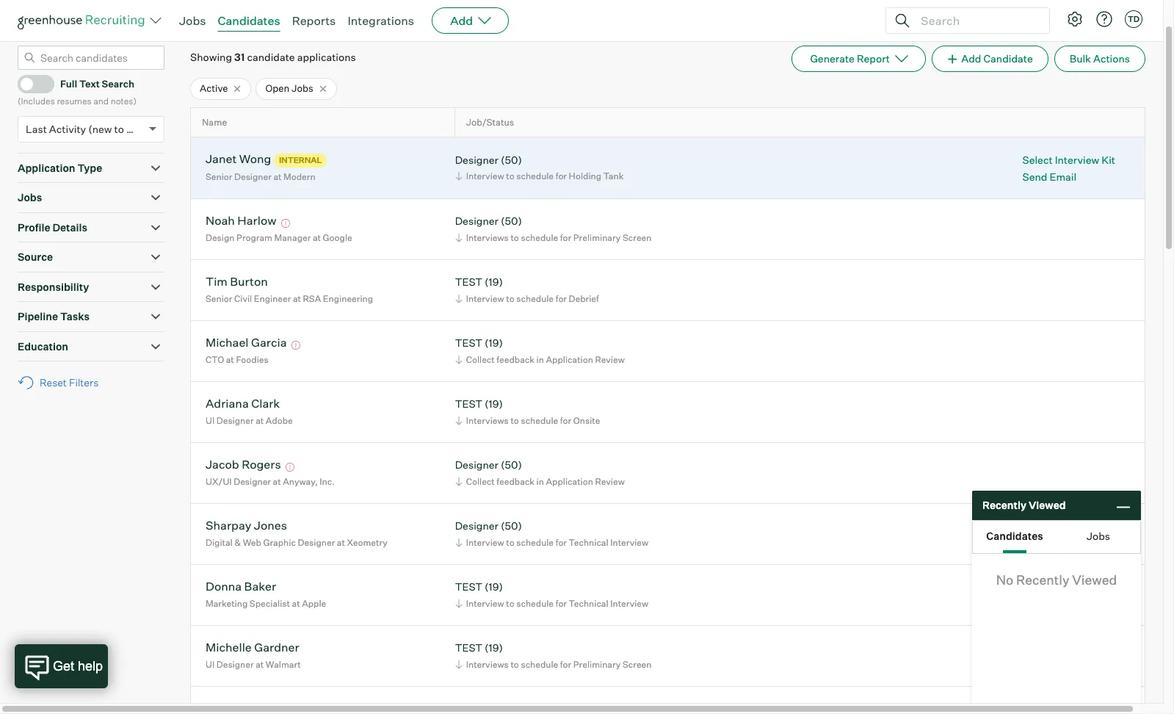 Task type: vqa. For each thing, say whether or not it's contained in the screenshot.


Task type: locate. For each thing, give the bounding box(es) containing it.
0 horizontal spatial add
[[450, 13, 473, 28]]

(50) inside designer (50) interviews to schedule for preliminary screen
[[501, 215, 522, 227]]

preliminary inside designer (50) interviews to schedule for preliminary screen
[[574, 232, 621, 243]]

screen inside the test (19) interviews to schedule for preliminary screen
[[623, 659, 652, 670]]

test for donna baker
[[455, 581, 483, 593]]

0 vertical spatial interviews to schedule for preliminary screen link
[[453, 231, 656, 245]]

schedule up test (19) interview to schedule for technical interview
[[517, 537, 554, 548]]

ui down michelle
[[206, 659, 215, 670]]

apple
[[302, 598, 326, 609]]

2 feedback from the top
[[497, 476, 535, 487]]

application
[[18, 161, 75, 174], [546, 354, 594, 365], [546, 476, 594, 487]]

interview inside test (19) interview to schedule for debrief
[[466, 293, 504, 304]]

jobs up showing
[[179, 13, 206, 28]]

jobs right the 'open'
[[292, 82, 314, 94]]

preliminary inside the test (19) interviews to schedule for preliminary screen
[[574, 659, 621, 670]]

collect
[[466, 354, 495, 365], [466, 476, 495, 487]]

education
[[18, 340, 68, 352]]

ui inside "adriana clark ui designer at adobe"
[[206, 415, 215, 426]]

job/status
[[467, 117, 514, 128]]

add inside popup button
[[450, 13, 473, 28]]

interview inside designer (50) interview to schedule for holding tank
[[466, 171, 504, 182]]

at down 'michelle gardner' link
[[256, 659, 264, 670]]

noah harlow link
[[206, 213, 277, 230]]

5 (19) from the top
[[485, 642, 503, 654]]

janet
[[206, 152, 237, 166]]

4 (19) from the top
[[485, 581, 503, 593]]

senior down janet
[[206, 171, 233, 182]]

1 screen from the top
[[623, 232, 652, 243]]

(50) inside 'designer (50) interview to schedule for technical interview'
[[501, 520, 522, 532]]

for left holding
[[556, 171, 567, 182]]

1 review from the top
[[595, 354, 625, 365]]

2 interviews to schedule for preliminary screen link from the top
[[453, 658, 656, 671]]

walmart
[[266, 659, 301, 670]]

3 test from the top
[[455, 398, 483, 410]]

1 vertical spatial feedback
[[497, 476, 535, 487]]

test inside test (19) interviews to schedule for onsite
[[455, 398, 483, 410]]

review down onsite
[[595, 476, 625, 487]]

0 vertical spatial collect
[[466, 354, 495, 365]]

to inside 'designer (50) interview to schedule for technical interview'
[[506, 537, 515, 548]]

(new
[[88, 122, 112, 135]]

1 vertical spatial senior
[[206, 293, 233, 304]]

2 interview to schedule for technical interview link from the top
[[453, 597, 653, 610]]

text
[[79, 78, 100, 90]]

for inside test (19) interview to schedule for debrief
[[556, 293, 567, 304]]

jobs up profile
[[18, 191, 42, 204]]

for left debrief
[[556, 293, 567, 304]]

in up 'designer (50) interview to schedule for technical interview'
[[537, 476, 544, 487]]

0 vertical spatial feedback
[[497, 354, 535, 365]]

2 test from the top
[[455, 337, 483, 349]]

2 screen from the top
[[623, 659, 652, 670]]

add
[[450, 13, 473, 28], [962, 52, 982, 65]]

jones
[[254, 518, 287, 533]]

(50) down the interview to schedule for holding tank link
[[501, 215, 522, 227]]

2 interviews from the top
[[466, 415, 509, 426]]

for for clark
[[560, 415, 572, 426]]

0 vertical spatial viewed
[[1029, 499, 1067, 512]]

feedback inside the 'test (19) collect feedback in application review'
[[497, 354, 535, 365]]

31
[[234, 51, 245, 63]]

0 vertical spatial collect feedback in application review link
[[453, 353, 629, 367]]

last activity (new to old)
[[26, 122, 145, 135]]

0 vertical spatial interviews
[[466, 232, 509, 243]]

to inside test (19) interview to schedule for technical interview
[[506, 598, 515, 609]]

active
[[200, 82, 228, 94]]

2 (19) from the top
[[485, 337, 503, 349]]

noah harlow
[[206, 213, 277, 228]]

1 vertical spatial in
[[537, 476, 544, 487]]

1 vertical spatial collect feedback in application review link
[[453, 475, 629, 489]]

4 (50) from the top
[[501, 520, 522, 532]]

collect inside the 'test (19) collect feedback in application review'
[[466, 354, 495, 365]]

schedule up test (19) interview to schedule for debrief
[[521, 232, 559, 243]]

application inside the designer (50) collect feedback in application review
[[546, 476, 594, 487]]

web
[[243, 537, 262, 548]]

collect inside the designer (50) collect feedback in application review
[[466, 476, 495, 487]]

1 vertical spatial collect
[[466, 476, 495, 487]]

1 interviews to schedule for preliminary screen link from the top
[[453, 231, 656, 245]]

1 feedback from the top
[[497, 354, 535, 365]]

0 horizontal spatial jobs
[[18, 191, 42, 204]]

for inside 'designer (50) interview to schedule for technical interview'
[[556, 537, 567, 548]]

schedule left holding
[[517, 171, 554, 182]]

in inside the designer (50) collect feedback in application review
[[537, 476, 544, 487]]

feedback for michael garcia
[[497, 354, 535, 365]]

interviews to schedule for preliminary screen link
[[453, 231, 656, 245], [453, 658, 656, 671]]

designer (50) interviews to schedule for preliminary screen
[[455, 215, 652, 243]]

recently
[[983, 499, 1027, 512], [1017, 572, 1070, 588]]

0 vertical spatial technical
[[569, 537, 609, 548]]

at right 'cto' on the left
[[226, 354, 234, 365]]

feedback down interviews to schedule for onsite link
[[497, 476, 535, 487]]

jobs
[[179, 13, 206, 28], [292, 82, 314, 94], [18, 191, 42, 204]]

5 test from the top
[[455, 642, 483, 654]]

google
[[323, 232, 352, 243]]

designer inside the designer (50) collect feedback in application review
[[455, 459, 499, 471]]

1 technical from the top
[[569, 537, 609, 548]]

to inside the test (19) interviews to schedule for preliminary screen
[[511, 659, 519, 670]]

interviews inside the test (19) interviews to schedule for preliminary screen
[[466, 659, 509, 670]]

1 vertical spatial add
[[962, 52, 982, 65]]

cto
[[206, 354, 224, 365]]

0 vertical spatial senior
[[206, 171, 233, 182]]

schedule inside test (19) interview to schedule for technical interview
[[517, 598, 554, 609]]

0 vertical spatial interview to schedule for technical interview link
[[453, 536, 653, 550]]

technical for sharpay jones
[[569, 537, 609, 548]]

in up test (19) interviews to schedule for onsite
[[537, 354, 544, 365]]

collect feedback in application review link for jacob rogers
[[453, 475, 629, 489]]

screen inside designer (50) interviews to schedule for preliminary screen
[[623, 232, 652, 243]]

0 vertical spatial application
[[18, 161, 75, 174]]

(19) inside test (19) interviews to schedule for onsite
[[485, 398, 503, 410]]

1 (19) from the top
[[485, 276, 503, 288]]

greenhouse recruiting image
[[18, 12, 150, 29]]

sharpay jones digital & web graphic designer at xeometry
[[206, 518, 388, 548]]

senior inside tim burton senior civil engineer at rsa engineering
[[206, 293, 233, 304]]

(19) inside the 'test (19) collect feedback in application review'
[[485, 337, 503, 349]]

technical up the test (19) interviews to schedule for preliminary screen
[[569, 598, 609, 609]]

at
[[274, 171, 282, 182], [313, 232, 321, 243], [293, 293, 301, 304], [226, 354, 234, 365], [256, 415, 264, 426], [273, 476, 281, 487], [337, 537, 345, 548], [292, 598, 300, 609], [256, 659, 264, 670]]

for left onsite
[[560, 415, 572, 426]]

donna
[[206, 579, 242, 594]]

designer inside sharpay jones digital & web graphic designer at xeometry
[[298, 537, 335, 548]]

old)
[[126, 122, 145, 135]]

generate report button
[[792, 46, 926, 72]]

technical inside 'designer (50) interview to schedule for technical interview'
[[569, 537, 609, 548]]

application down last
[[18, 161, 75, 174]]

engineering
[[323, 293, 373, 304]]

1 (50) from the top
[[501, 153, 522, 166]]

2 preliminary from the top
[[574, 659, 621, 670]]

to inside test (19) interviews to schedule for onsite
[[511, 415, 519, 426]]

jacob rogers has been in application review for more than 5 days image
[[284, 463, 297, 472]]

adobe
[[266, 415, 293, 426]]

1 test from the top
[[455, 276, 483, 288]]

michelle gardner ui designer at walmart
[[206, 640, 301, 670]]

for up test (19) interview to schedule for technical interview
[[556, 537, 567, 548]]

(19) for tim burton
[[485, 276, 503, 288]]

schedule for baker
[[517, 598, 554, 609]]

(19) inside the test (19) interviews to schedule for preliminary screen
[[485, 642, 503, 654]]

(50) up the interview to schedule for holding tank link
[[501, 153, 522, 166]]

1 vertical spatial interview to schedule for technical interview link
[[453, 597, 653, 610]]

(19) for donna baker
[[485, 581, 503, 593]]

2 (50) from the top
[[501, 215, 522, 227]]

candidates up 31
[[218, 13, 280, 28]]

technical inside test (19) interview to schedule for technical interview
[[569, 598, 609, 609]]

recently viewed
[[983, 499, 1067, 512]]

application for jacob rogers
[[546, 476, 594, 487]]

designer
[[455, 153, 499, 166], [234, 171, 272, 182], [455, 215, 499, 227], [217, 415, 254, 426], [455, 459, 499, 471], [234, 476, 271, 487], [455, 520, 499, 532], [298, 537, 335, 548], [217, 659, 254, 670]]

1 vertical spatial interviews to schedule for preliminary screen link
[[453, 658, 656, 671]]

1 horizontal spatial viewed
[[1073, 572, 1118, 588]]

0 horizontal spatial candidates
[[218, 13, 280, 28]]

(50) down interviews to schedule for onsite link
[[501, 459, 522, 471]]

reset
[[40, 376, 67, 389]]

to inside designer (50) interviews to schedule for preliminary screen
[[511, 232, 519, 243]]

interview for test (19) interview to schedule for technical interview
[[466, 598, 504, 609]]

ui
[[206, 415, 215, 426], [206, 659, 215, 670]]

1 vertical spatial screen
[[623, 659, 652, 670]]

2 review from the top
[[595, 476, 625, 487]]

1 vertical spatial interviews
[[466, 415, 509, 426]]

2 vertical spatial interviews
[[466, 659, 509, 670]]

0 vertical spatial candidates
[[218, 13, 280, 28]]

interviews to schedule for preliminary screen link down test (19) interview to schedule for technical interview
[[453, 658, 656, 671]]

manager
[[274, 232, 311, 243]]

in for jacob rogers
[[537, 476, 544, 487]]

at left google
[[313, 232, 321, 243]]

1 ui from the top
[[206, 415, 215, 426]]

1 collect feedback in application review link from the top
[[453, 353, 629, 367]]

bulk actions link
[[1055, 46, 1146, 72]]

(50) for designer (50) interviews to schedule for preliminary screen
[[501, 215, 522, 227]]

candidates link
[[218, 13, 280, 28]]

test inside test (19) interview to schedule for debrief
[[455, 276, 483, 288]]

review inside the 'test (19) collect feedback in application review'
[[595, 354, 625, 365]]

in inside the 'test (19) collect feedback in application review'
[[537, 354, 544, 365]]

(19)
[[485, 276, 503, 288], [485, 337, 503, 349], [485, 398, 503, 410], [485, 581, 503, 593], [485, 642, 503, 654]]

(50) for designer (50) interview to schedule for technical interview
[[501, 520, 522, 532]]

application for michael garcia
[[546, 354, 594, 365]]

designer inside designer (50) interviews to schedule for preliminary screen
[[455, 215, 499, 227]]

open
[[266, 82, 290, 94]]

schedule inside test (19) interview to schedule for debrief
[[517, 293, 554, 304]]

2 collect from the top
[[466, 476, 495, 487]]

1 interview to schedule for technical interview link from the top
[[453, 536, 653, 550]]

last
[[26, 122, 47, 135]]

adriana clark ui designer at adobe
[[206, 396, 293, 426]]

report
[[857, 52, 890, 65]]

senior down tim
[[206, 293, 233, 304]]

(50) down the designer (50) collect feedback in application review
[[501, 520, 522, 532]]

integrations
[[348, 13, 414, 28]]

(50) inside the designer (50) collect feedback in application review
[[501, 459, 522, 471]]

resumes
[[57, 96, 92, 107]]

add for add candidate
[[962, 52, 982, 65]]

1 horizontal spatial add
[[962, 52, 982, 65]]

1 vertical spatial review
[[595, 476, 625, 487]]

(19) inside test (19) interview to schedule for debrief
[[485, 276, 503, 288]]

feedback for jacob rogers
[[497, 476, 535, 487]]

interviews to schedule for preliminary screen link for (50)
[[453, 231, 656, 245]]

at inside donna baker marketing specialist at apple
[[292, 598, 300, 609]]

0 vertical spatial recently
[[983, 499, 1027, 512]]

for inside designer (50) interview to schedule for holding tank
[[556, 171, 567, 182]]

1 collect from the top
[[466, 354, 495, 365]]

to
[[114, 122, 124, 135], [506, 171, 515, 182], [511, 232, 519, 243], [506, 293, 515, 304], [511, 415, 519, 426], [506, 537, 515, 548], [506, 598, 515, 609], [511, 659, 519, 670]]

2 collect feedback in application review link from the top
[[453, 475, 629, 489]]

interview to schedule for technical interview link up the test (19) interviews to schedule for preliminary screen
[[453, 597, 653, 610]]

designer (50) interview to schedule for holding tank
[[455, 153, 624, 182]]

2 vertical spatial application
[[546, 476, 594, 487]]

0 vertical spatial review
[[595, 354, 625, 365]]

to inside designer (50) interview to schedule for holding tank
[[506, 171, 515, 182]]

2 senior from the top
[[206, 293, 233, 304]]

reports link
[[292, 13, 336, 28]]

for inside the test (19) interviews to schedule for preliminary screen
[[560, 659, 572, 670]]

preliminary
[[574, 232, 621, 243], [574, 659, 621, 670]]

0 vertical spatial ui
[[206, 415, 215, 426]]

schedule left debrief
[[517, 293, 554, 304]]

michelle gardner link
[[206, 640, 299, 657]]

schedule down test (19) interview to schedule for technical interview
[[521, 659, 559, 670]]

at left apple
[[292, 598, 300, 609]]

1 vertical spatial ui
[[206, 659, 215, 670]]

application inside the 'test (19) collect feedback in application review'
[[546, 354, 594, 365]]

interviews to schedule for preliminary screen link up test (19) interview to schedule for debrief
[[453, 231, 656, 245]]

3 interviews from the top
[[466, 659, 509, 670]]

3 (19) from the top
[[485, 398, 503, 410]]

interviews inside designer (50) interviews to schedule for preliminary screen
[[466, 232, 509, 243]]

ui inside michelle gardner ui designer at walmart
[[206, 659, 215, 670]]

schedule up the test (19) interviews to schedule for preliminary screen
[[517, 598, 554, 609]]

collect for michael garcia
[[466, 354, 495, 365]]

1 vertical spatial application
[[546, 354, 594, 365]]

test inside test (19) interview to schedule for technical interview
[[455, 581, 483, 593]]

at inside sharpay jones digital & web graphic designer at xeometry
[[337, 537, 345, 548]]

wong
[[239, 152, 271, 166]]

at left the rsa
[[293, 293, 301, 304]]

schedule
[[517, 171, 554, 182], [521, 232, 559, 243], [517, 293, 554, 304], [521, 415, 559, 426], [517, 537, 554, 548], [517, 598, 554, 609], [521, 659, 559, 670]]

test (19) interview to schedule for debrief
[[455, 276, 599, 304]]

application up 'designer (50) interview to schedule for technical interview'
[[546, 476, 594, 487]]

2 vertical spatial jobs
[[18, 191, 42, 204]]

technical
[[569, 537, 609, 548], [569, 598, 609, 609]]

1 vertical spatial jobs
[[292, 82, 314, 94]]

at left modern
[[274, 171, 282, 182]]

1 preliminary from the top
[[574, 232, 621, 243]]

adriana
[[206, 396, 249, 411]]

1 vertical spatial recently
[[1017, 572, 1070, 588]]

designer inside 'designer (50) interview to schedule for technical interview'
[[455, 520, 499, 532]]

for inside test (19) interviews to schedule for onsite
[[560, 415, 572, 426]]

1 vertical spatial technical
[[569, 598, 609, 609]]

(50) for designer (50) interview to schedule for holding tank
[[501, 153, 522, 166]]

1 senior from the top
[[206, 171, 233, 182]]

interviews inside test (19) interviews to schedule for onsite
[[466, 415, 509, 426]]

0 vertical spatial in
[[537, 354, 544, 365]]

feedback inside the designer (50) collect feedback in application review
[[497, 476, 535, 487]]

add for add
[[450, 13, 473, 28]]

cto at foodies
[[206, 354, 269, 365]]

schedule inside 'designer (50) interview to schedule for technical interview'
[[517, 537, 554, 548]]

gardner
[[254, 640, 299, 655]]

candidates down recently viewed
[[987, 529, 1044, 542]]

schedule for burton
[[517, 293, 554, 304]]

for for burton
[[556, 293, 567, 304]]

collect feedback in application review link for michael garcia
[[453, 353, 629, 367]]

0 vertical spatial preliminary
[[574, 232, 621, 243]]

at inside "adriana clark ui designer at adobe"
[[256, 415, 264, 426]]

feedback up test (19) interviews to schedule for onsite
[[497, 354, 535, 365]]

at left 'xeometry'
[[337, 537, 345, 548]]

schedule left onsite
[[521, 415, 559, 426]]

application down debrief
[[546, 354, 594, 365]]

4 test from the top
[[455, 581, 483, 593]]

1 in from the top
[[537, 354, 544, 365]]

1 vertical spatial candidates
[[987, 529, 1044, 542]]

graphic
[[263, 537, 296, 548]]

(19) inside test (19) interview to schedule for technical interview
[[485, 581, 503, 593]]

0 vertical spatial screen
[[623, 232, 652, 243]]

search
[[102, 78, 134, 90]]

digital
[[206, 537, 233, 548]]

for inside test (19) interview to schedule for technical interview
[[556, 598, 567, 609]]

interview to schedule for technical interview link
[[453, 536, 653, 550], [453, 597, 653, 610]]

for down test (19) interview to schedule for technical interview
[[560, 659, 572, 670]]

test for tim burton
[[455, 276, 483, 288]]

preliminary for (19)
[[574, 659, 621, 670]]

(50) inside designer (50) interview to schedule for holding tank
[[501, 153, 522, 166]]

1 horizontal spatial candidates
[[987, 529, 1044, 542]]

schedule inside test (19) interviews to schedule for onsite
[[521, 415, 559, 426]]

for for baker
[[556, 598, 567, 609]]

0 vertical spatial add
[[450, 13, 473, 28]]

1 vertical spatial preliminary
[[574, 659, 621, 670]]

2 ui from the top
[[206, 659, 215, 670]]

donna baker link
[[206, 579, 276, 596]]

review inside the designer (50) collect feedback in application review
[[595, 476, 625, 487]]

1 interviews from the top
[[466, 232, 509, 243]]

interviews to schedule for preliminary screen link for (19)
[[453, 658, 656, 671]]

interviews for michelle gardner
[[466, 659, 509, 670]]

collect feedback in application review link up 'designer (50) interview to schedule for technical interview'
[[453, 475, 629, 489]]

interview to schedule for holding tank link
[[453, 169, 628, 183]]

garcia
[[251, 335, 287, 350]]

0 vertical spatial jobs
[[179, 13, 206, 28]]

interview to schedule for technical interview link up test (19) interview to schedule for technical interview
[[453, 536, 653, 550]]

test inside the test (19) interviews to schedule for preliminary screen
[[455, 642, 483, 654]]

1 vertical spatial viewed
[[1073, 572, 1118, 588]]

review up onsite
[[595, 354, 625, 365]]

to inside test (19) interview to schedule for debrief
[[506, 293, 515, 304]]

technical up test (19) interview to schedule for technical interview
[[569, 537, 609, 548]]

no recently viewed
[[997, 572, 1118, 588]]

3 (50) from the top
[[501, 459, 522, 471]]

schedule inside the test (19) interviews to schedule for preliminary screen
[[521, 659, 559, 670]]

2 horizontal spatial jobs
[[292, 82, 314, 94]]

for up debrief
[[560, 232, 572, 243]]

for up the test (19) interviews to schedule for preliminary screen
[[556, 598, 567, 609]]

2 in from the top
[[537, 476, 544, 487]]

2 technical from the top
[[569, 598, 609, 609]]

full
[[60, 78, 77, 90]]

ui down 'adriana'
[[206, 415, 215, 426]]

anyway,
[[283, 476, 318, 487]]

collect feedback in application review link up test (19) interviews to schedule for onsite
[[453, 353, 629, 367]]

at down clark
[[256, 415, 264, 426]]

details
[[52, 221, 87, 233]]

at down rogers
[[273, 476, 281, 487]]

designer inside designer (50) interview to schedule for holding tank
[[455, 153, 499, 166]]

review for michael garcia
[[595, 354, 625, 365]]



Task type: describe. For each thing, give the bounding box(es) containing it.
interview for designer (50) interview to schedule for holding tank
[[466, 171, 504, 182]]

no
[[997, 572, 1014, 588]]

notes)
[[111, 96, 137, 107]]

harlow
[[238, 213, 277, 228]]

donna baker marketing specialist at apple
[[206, 579, 326, 609]]

candidate
[[247, 51, 295, 63]]

xeometry
[[347, 537, 388, 548]]

showing 31 candidate applications
[[190, 51, 356, 63]]

&
[[235, 537, 241, 548]]

last activity (new to old) option
[[26, 122, 145, 135]]

source
[[18, 251, 53, 263]]

Search text field
[[918, 10, 1037, 31]]

for inside designer (50) interviews to schedule for preliminary screen
[[560, 232, 572, 243]]

michelle
[[206, 640, 252, 655]]

interviews for adriana clark
[[466, 415, 509, 426]]

open jobs
[[266, 82, 314, 94]]

ui for michelle gardner
[[206, 659, 215, 670]]

candidate
[[984, 52, 1034, 65]]

a follow-up was set for sep 22, 2023 for noah harlow image
[[279, 219, 292, 228]]

tank
[[604, 171, 624, 182]]

debrief
[[569, 293, 599, 304]]

td
[[1128, 14, 1140, 24]]

at inside michelle gardner ui designer at walmart
[[256, 659, 264, 670]]

schedule inside designer (50) interview to schedule for holding tank
[[517, 171, 554, 182]]

sharpay
[[206, 518, 252, 533]]

interview to schedule for technical interview link for baker
[[453, 597, 653, 610]]

add candidate
[[962, 52, 1034, 65]]

designer (50) collect feedback in application review
[[455, 459, 625, 487]]

inc.
[[320, 476, 335, 487]]

candidate reports are now available! apply filters and select "view in app" element
[[792, 46, 926, 72]]

ux/ui
[[206, 476, 232, 487]]

filters
[[69, 376, 99, 389]]

noah
[[206, 213, 235, 228]]

to for test (19) interviews to schedule for preliminary screen
[[511, 659, 519, 670]]

actions
[[1094, 52, 1131, 65]]

test (19) interviews to schedule for preliminary screen
[[455, 642, 652, 670]]

test for adriana clark
[[455, 398, 483, 410]]

preliminary for (50)
[[574, 232, 621, 243]]

for for gardner
[[560, 659, 572, 670]]

add button
[[432, 7, 509, 34]]

application type
[[18, 161, 102, 174]]

test (19) interviews to schedule for onsite
[[455, 398, 601, 426]]

interview for designer (50) interview to schedule for technical interview
[[466, 537, 504, 548]]

design program manager at google
[[206, 232, 352, 243]]

modern
[[284, 171, 316, 182]]

screen for (50)
[[623, 232, 652, 243]]

to for test (19) interview to schedule for debrief
[[506, 293, 515, 304]]

michael garcia has been in application review for more than 5 days image
[[289, 341, 303, 350]]

designer inside michelle gardner ui designer at walmart
[[217, 659, 254, 670]]

Search candidates field
[[18, 46, 165, 70]]

technical for donna baker
[[569, 598, 609, 609]]

name
[[202, 117, 227, 128]]

for for jones
[[556, 537, 567, 548]]

michael
[[206, 335, 249, 350]]

screen for (19)
[[623, 659, 652, 670]]

to for designer (50) interviews to schedule for preliminary screen
[[511, 232, 519, 243]]

senior designer at modern
[[206, 171, 316, 182]]

pipeline
[[18, 310, 58, 323]]

program
[[237, 232, 273, 243]]

test inside the 'test (19) collect feedback in application review'
[[455, 337, 483, 349]]

to for designer (50) interview to schedule for technical interview
[[506, 537, 515, 548]]

(includes
[[18, 96, 55, 107]]

schedule for jones
[[517, 537, 554, 548]]

profile details
[[18, 221, 87, 233]]

to for test (19) interviews to schedule for onsite
[[511, 415, 519, 426]]

schedule for gardner
[[521, 659, 559, 670]]

(19) for adriana clark
[[485, 398, 503, 410]]

responsibility
[[18, 280, 89, 293]]

integrations link
[[348, 13, 414, 28]]

tim burton senior civil engineer at rsa engineering
[[206, 274, 373, 304]]

to for last activity (new to old)
[[114, 122, 124, 135]]

activity
[[49, 122, 86, 135]]

marketing
[[206, 598, 248, 609]]

specialist
[[250, 598, 290, 609]]

checkmark image
[[24, 78, 35, 88]]

0 horizontal spatial viewed
[[1029, 499, 1067, 512]]

internal
[[279, 155, 322, 165]]

interview for test (19) interview to schedule for debrief
[[466, 293, 504, 304]]

michael garcia
[[206, 335, 287, 350]]

interview to schedule for technical interview link for jones
[[453, 536, 653, 550]]

rsa
[[303, 293, 321, 304]]

1 horizontal spatial jobs
[[179, 13, 206, 28]]

review for jacob rogers
[[595, 476, 625, 487]]

engineer
[[254, 293, 291, 304]]

add candidate link
[[932, 46, 1049, 72]]

in for michael garcia
[[537, 354, 544, 365]]

baker
[[244, 579, 276, 594]]

designer inside "adriana clark ui designer at adobe"
[[217, 415, 254, 426]]

michael garcia link
[[206, 335, 287, 352]]

(50) for designer (50) collect feedback in application review
[[501, 459, 522, 471]]

tim burton link
[[206, 274, 268, 291]]

janet wong
[[206, 152, 271, 166]]

configure image
[[1067, 10, 1084, 28]]

td button
[[1123, 7, 1146, 31]]

reset filters
[[40, 376, 99, 389]]

collect for jacob rogers
[[466, 476, 495, 487]]

profile
[[18, 221, 50, 233]]

at inside tim burton senior civil engineer at rsa engineering
[[293, 293, 301, 304]]

test (19) collect feedback in application review
[[455, 337, 625, 365]]

full text search (includes resumes and notes)
[[18, 78, 137, 107]]

schedule inside designer (50) interviews to schedule for preliminary screen
[[521, 232, 559, 243]]

ux/ui designer at anyway, inc.
[[206, 476, 335, 487]]

jobs link
[[179, 13, 206, 28]]

tim
[[206, 274, 228, 289]]

schedule for clark
[[521, 415, 559, 426]]

holding
[[569, 171, 602, 182]]

to for designer (50) interview to schedule for holding tank
[[506, 171, 515, 182]]

civil
[[234, 293, 252, 304]]

burton
[[230, 274, 268, 289]]

rogers
[[242, 457, 281, 472]]

reports
[[292, 13, 336, 28]]

test (19) interview to schedule for technical interview
[[455, 581, 649, 609]]

(19) for michelle gardner
[[485, 642, 503, 654]]

designer (50) interview to schedule for technical interview
[[455, 520, 649, 548]]

to for test (19) interview to schedule for technical interview
[[506, 598, 515, 609]]

test for michelle gardner
[[455, 642, 483, 654]]

sharpay jones link
[[206, 518, 287, 535]]

interviews to schedule for onsite link
[[453, 414, 604, 428]]

bulk
[[1070, 52, 1092, 65]]

showing
[[190, 51, 232, 63]]

ui for adriana clark
[[206, 415, 215, 426]]

generate report
[[811, 52, 890, 65]]



